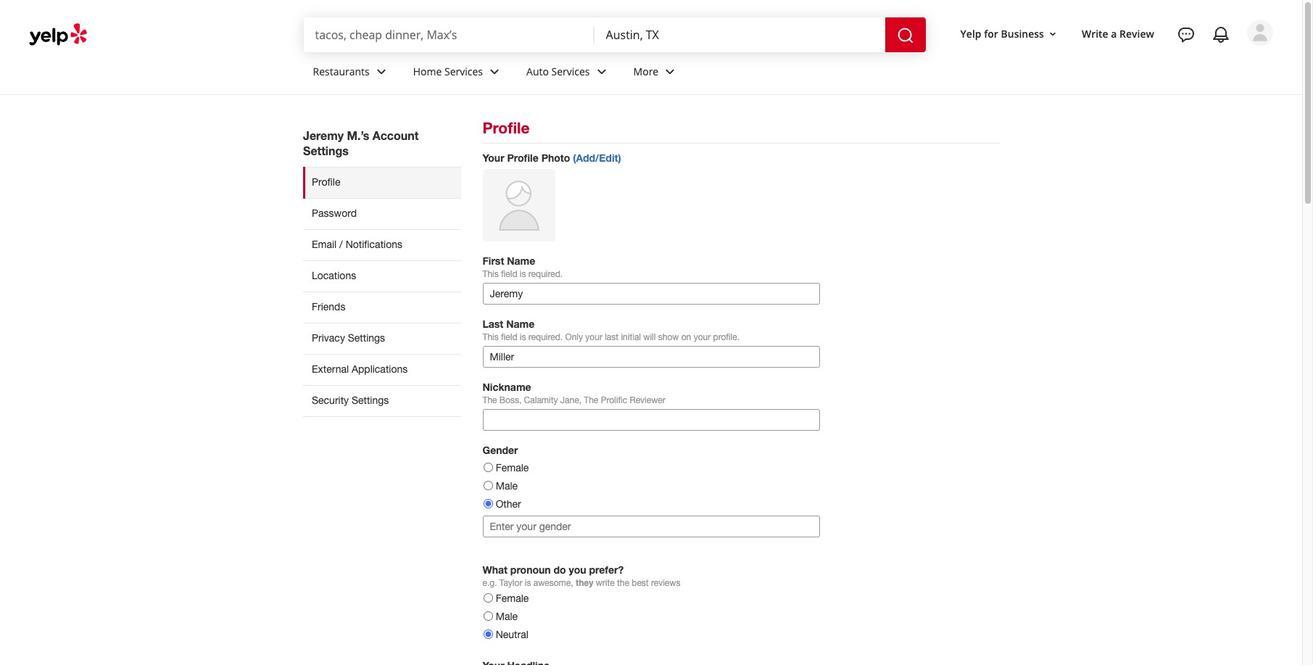Task type: vqa. For each thing, say whether or not it's contained in the screenshot.
nepcafe.com
no



Task type: locate. For each thing, give the bounding box(es) containing it.
friends link
[[303, 292, 461, 323]]

jeremy
[[303, 128, 344, 142]]

1 field from the top
[[501, 269, 518, 279]]

the right jane,
[[584, 395, 599, 406]]

user actions element
[[949, 18, 1294, 107]]

1 vertical spatial name
[[507, 318, 535, 330]]

0 vertical spatial required.
[[529, 269, 563, 279]]

the left boss,
[[483, 395, 497, 406]]

show
[[659, 332, 679, 342]]

what pronoun do you prefer? e.g. taylor is awesome, they write the best reviews
[[483, 564, 681, 588]]

2 vertical spatial is
[[525, 578, 531, 588]]

2 services from the left
[[552, 64, 590, 78]]

1 horizontal spatial services
[[552, 64, 590, 78]]

photo
[[542, 152, 570, 164]]

male up neutral
[[496, 611, 518, 622]]

is inside first name this field is required.
[[520, 269, 526, 279]]

this
[[483, 269, 499, 279], [483, 332, 499, 342]]

settings up external applications
[[348, 332, 385, 344]]

24 chevron down v2 image inside restaurants link
[[373, 63, 390, 80]]

prolific
[[601, 395, 628, 406]]

0 vertical spatial male
[[496, 480, 518, 492]]

is
[[520, 269, 526, 279], [520, 332, 526, 342], [525, 578, 531, 588]]

settings inside privacy settings link
[[348, 332, 385, 344]]

0 vertical spatial field
[[501, 269, 518, 279]]

more
[[634, 64, 659, 78]]

profile.
[[714, 332, 740, 342]]

jeremy m.'s account settings
[[303, 128, 419, 157]]

1 horizontal spatial the
[[584, 395, 599, 406]]

male radio up other radio
[[484, 481, 493, 491]]

none field find
[[315, 27, 583, 43]]

first
[[483, 255, 504, 267]]

settings inside security settings link
[[352, 395, 389, 406]]

female down taylor
[[496, 593, 529, 604]]

24 chevron down v2 image left auto at the top left of page
[[486, 63, 504, 80]]

prefer?
[[589, 564, 624, 576]]

24 chevron down v2 image right more
[[662, 63, 679, 80]]

your
[[586, 332, 603, 342], [694, 332, 711, 342]]

applications
[[352, 363, 408, 375]]

services inside auto services link
[[552, 64, 590, 78]]

name right "first"
[[507, 255, 536, 267]]

Last Name text field
[[483, 346, 820, 368]]

services
[[445, 64, 483, 78], [552, 64, 590, 78]]

None field
[[315, 27, 583, 43], [606, 27, 874, 43]]

name inside last name this field is required. only your last initial will show on your profile.
[[507, 318, 535, 330]]

name for first
[[507, 255, 536, 267]]

field inside first name this field is required.
[[501, 269, 518, 279]]

1 horizontal spatial your
[[694, 332, 711, 342]]

do
[[554, 564, 566, 576]]

field
[[501, 269, 518, 279], [501, 332, 518, 342]]

external applications link
[[303, 354, 461, 385]]

1 vertical spatial field
[[501, 332, 518, 342]]

business categories element
[[301, 52, 1274, 94]]

this for last
[[483, 332, 499, 342]]

a
[[1112, 27, 1118, 40]]

0 vertical spatial this
[[483, 269, 499, 279]]

required. for last
[[529, 332, 563, 342]]

0 horizontal spatial 24 chevron down v2 image
[[486, 63, 504, 80]]

business
[[1002, 27, 1045, 40]]

Enter your gender text field
[[483, 516, 820, 538]]

notifications
[[346, 239, 403, 250]]

is inside what pronoun do you prefer? e.g. taylor is awesome, they write the best reviews
[[525, 578, 531, 588]]

1 vertical spatial this
[[483, 332, 499, 342]]

friends
[[312, 301, 346, 313]]

female down the gender
[[496, 462, 529, 474]]

name
[[507, 255, 536, 267], [507, 318, 535, 330]]

services right home
[[445, 64, 483, 78]]

name for last
[[507, 318, 535, 330]]

1 none field from the left
[[315, 27, 583, 43]]

male up other
[[496, 480, 518, 492]]

profile up password
[[312, 176, 341, 188]]

only
[[566, 332, 583, 342]]

2 24 chevron down v2 image from the left
[[593, 63, 611, 80]]

0 vertical spatial female
[[496, 462, 529, 474]]

0 horizontal spatial the
[[483, 395, 497, 406]]

your right on
[[694, 332, 711, 342]]

external applications
[[312, 363, 408, 375]]

required.
[[529, 269, 563, 279], [529, 332, 563, 342]]

male radio up 'neutral' radio
[[484, 612, 493, 621]]

settings for security
[[352, 395, 389, 406]]

0 horizontal spatial services
[[445, 64, 483, 78]]

24 chevron down v2 image for more
[[662, 63, 679, 80]]

1 horizontal spatial 24 chevron down v2 image
[[662, 63, 679, 80]]

0 vertical spatial profile
[[483, 119, 530, 137]]

profile
[[483, 119, 530, 137], [507, 152, 539, 164], [312, 176, 341, 188]]

this inside first name this field is required.
[[483, 269, 499, 279]]

auto services link
[[515, 52, 622, 94]]

2 none field from the left
[[606, 27, 874, 43]]

24 chevron down v2 image
[[373, 63, 390, 80], [593, 63, 611, 80]]

24 chevron down v2 image inside more link
[[662, 63, 679, 80]]

on
[[682, 332, 692, 342]]

1 24 chevron down v2 image from the left
[[486, 63, 504, 80]]

security settings
[[312, 395, 389, 406]]

notifications image
[[1213, 26, 1230, 44]]

Female radio
[[484, 594, 493, 603]]

profile up your
[[483, 119, 530, 137]]

1 horizontal spatial 24 chevron down v2 image
[[593, 63, 611, 80]]

2 24 chevron down v2 image from the left
[[662, 63, 679, 80]]

settings
[[303, 144, 349, 157], [348, 332, 385, 344], [352, 395, 389, 406]]

Male radio
[[484, 481, 493, 491], [484, 612, 493, 621]]

24 chevron down v2 image right restaurants
[[373, 63, 390, 80]]

services for home services
[[445, 64, 483, 78]]

1 this from the top
[[483, 269, 499, 279]]

none field up home services
[[315, 27, 583, 43]]

calamity
[[524, 395, 558, 406]]

security
[[312, 395, 349, 406]]

(add/edit) link
[[573, 152, 621, 164]]

0 vertical spatial male radio
[[484, 481, 493, 491]]

2 the from the left
[[584, 395, 599, 406]]

2 field from the top
[[501, 332, 518, 342]]

1 vertical spatial required.
[[529, 332, 563, 342]]

1 vertical spatial female
[[496, 593, 529, 604]]

0 horizontal spatial 24 chevron down v2 image
[[373, 63, 390, 80]]

password
[[312, 207, 357, 219]]

24 chevron down v2 image for auto services
[[593, 63, 611, 80]]

this inside last name this field is required. only your last initial will show on your profile.
[[483, 332, 499, 342]]

None search field
[[304, 17, 929, 52]]

your left last
[[586, 332, 603, 342]]

(add/edit)
[[573, 152, 621, 164]]

2 vertical spatial settings
[[352, 395, 389, 406]]

2 female from the top
[[496, 593, 529, 604]]

1 24 chevron down v2 image from the left
[[373, 63, 390, 80]]

jeremy m. image
[[1248, 20, 1274, 46]]

1 female from the top
[[496, 462, 529, 474]]

settings for privacy
[[348, 332, 385, 344]]

Near text field
[[606, 27, 874, 43]]

1 vertical spatial male
[[496, 611, 518, 622]]

16 chevron down v2 image
[[1048, 28, 1059, 40]]

best
[[632, 578, 649, 588]]

1 horizontal spatial none field
[[606, 27, 874, 43]]

24 chevron down v2 image right "auto services"
[[593, 63, 611, 80]]

/
[[340, 239, 343, 250]]

privacy
[[312, 332, 345, 344]]

restaurants link
[[301, 52, 402, 94]]

field down "first"
[[501, 269, 518, 279]]

1 vertical spatial male radio
[[484, 612, 493, 621]]

external
[[312, 363, 349, 375]]

field down last
[[501, 332, 518, 342]]

none field up business categories element at the top
[[606, 27, 874, 43]]

0 horizontal spatial your
[[586, 332, 603, 342]]

name right last
[[507, 318, 535, 330]]

24 chevron down v2 image inside home services link
[[486, 63, 504, 80]]

24 chevron down v2 image
[[486, 63, 504, 80], [662, 63, 679, 80]]

search image
[[897, 27, 915, 44]]

settings down applications
[[352, 395, 389, 406]]

1 services from the left
[[445, 64, 483, 78]]

the
[[483, 395, 497, 406], [584, 395, 599, 406]]

required. inside first name this field is required.
[[529, 269, 563, 279]]

1 vertical spatial profile
[[507, 152, 539, 164]]

services inside home services link
[[445, 64, 483, 78]]

this down "first"
[[483, 269, 499, 279]]

home services link
[[402, 52, 515, 94]]

for
[[985, 27, 999, 40]]

1 required. from the top
[[529, 269, 563, 279]]

field inside last name this field is required. only your last initial will show on your profile.
[[501, 332, 518, 342]]

auto
[[527, 64, 549, 78]]

1 vertical spatial is
[[520, 332, 526, 342]]

0 vertical spatial settings
[[303, 144, 349, 157]]

e.g.
[[483, 578, 497, 588]]

this down last
[[483, 332, 499, 342]]

1 vertical spatial settings
[[348, 332, 385, 344]]

profile right your
[[507, 152, 539, 164]]

0 horizontal spatial none field
[[315, 27, 583, 43]]

2 required. from the top
[[529, 332, 563, 342]]

2 this from the top
[[483, 332, 499, 342]]

Other radio
[[484, 499, 493, 509]]

name inside first name this field is required.
[[507, 255, 536, 267]]

0 vertical spatial is
[[520, 269, 526, 279]]

0 vertical spatial name
[[507, 255, 536, 267]]

last
[[605, 332, 619, 342]]

female
[[496, 462, 529, 474], [496, 593, 529, 604]]

settings down 'jeremy'
[[303, 144, 349, 157]]

male
[[496, 480, 518, 492], [496, 611, 518, 622]]

the
[[617, 578, 630, 588]]

last
[[483, 318, 504, 330]]

services right auto at the top left of page
[[552, 64, 590, 78]]

required. inside last name this field is required. only your last initial will show on your profile.
[[529, 332, 563, 342]]

24 chevron down v2 image inside auto services link
[[593, 63, 611, 80]]

pronoun
[[511, 564, 551, 576]]

home
[[413, 64, 442, 78]]

is inside last name this field is required. only your last initial will show on your profile.
[[520, 332, 526, 342]]

First Name text field
[[483, 283, 820, 305]]

yelp
[[961, 27, 982, 40]]

first name this field is required.
[[483, 255, 563, 279]]

1 male from the top
[[496, 480, 518, 492]]



Task type: describe. For each thing, give the bounding box(es) containing it.
2 your from the left
[[694, 332, 711, 342]]

home services
[[413, 64, 483, 78]]

services for auto services
[[552, 64, 590, 78]]

locations link
[[303, 260, 461, 292]]

account
[[373, 128, 419, 142]]

review
[[1120, 27, 1155, 40]]

email
[[312, 239, 337, 250]]

write a review link
[[1077, 21, 1161, 47]]

1 male radio from the top
[[484, 481, 493, 491]]

nickname
[[483, 381, 532, 393]]

restaurants
[[313, 64, 370, 78]]

field for last
[[501, 332, 518, 342]]

what
[[483, 564, 508, 576]]

write
[[596, 578, 615, 588]]

privacy settings
[[312, 332, 385, 344]]

last name this field is required. only your last initial will show on your profile.
[[483, 318, 740, 342]]

you
[[569, 564, 587, 576]]

this for first
[[483, 269, 499, 279]]

other
[[496, 498, 521, 510]]

is for first
[[520, 269, 526, 279]]

24 chevron down v2 image for home services
[[486, 63, 504, 80]]

boss,
[[500, 395, 522, 406]]

yelp for business
[[961, 27, 1045, 40]]

Nickname text field
[[483, 409, 820, 431]]

neutral
[[496, 629, 529, 641]]

24 chevron down v2 image for restaurants
[[373, 63, 390, 80]]

profile link
[[303, 167, 461, 198]]

they
[[576, 578, 594, 588]]

2 male from the top
[[496, 611, 518, 622]]

2 vertical spatial profile
[[312, 176, 341, 188]]

your profile photo (add/edit)
[[483, 152, 621, 164]]

privacy settings link
[[303, 323, 461, 354]]

taylor
[[500, 578, 523, 588]]

messages image
[[1178, 26, 1196, 44]]

Find text field
[[315, 27, 583, 43]]

write a review
[[1082, 27, 1155, 40]]

field for first
[[501, 269, 518, 279]]

yelp for business button
[[955, 21, 1065, 47]]

settings inside jeremy m.'s account settings
[[303, 144, 349, 157]]

password link
[[303, 198, 461, 229]]

auto services
[[527, 64, 590, 78]]

locations
[[312, 270, 356, 281]]

female for female option
[[496, 593, 529, 604]]

Female radio
[[484, 463, 493, 472]]

gender
[[483, 444, 518, 456]]

required. for first
[[529, 269, 563, 279]]

jane,
[[561, 395, 582, 406]]

Neutral radio
[[484, 630, 493, 639]]

reviews
[[651, 578, 681, 588]]

none field near
[[606, 27, 874, 43]]

female for female radio
[[496, 462, 529, 474]]

1 the from the left
[[483, 395, 497, 406]]

awesome,
[[534, 578, 574, 588]]

1 your from the left
[[586, 332, 603, 342]]

m.'s
[[347, 128, 369, 142]]

email / notifications
[[312, 239, 403, 250]]

2 male radio from the top
[[484, 612, 493, 621]]

nickname the boss, calamity jane, the prolific reviewer
[[483, 381, 666, 406]]

is for last
[[520, 332, 526, 342]]

initial
[[621, 332, 641, 342]]

write
[[1082, 27, 1109, 40]]

reviewer
[[630, 395, 666, 406]]

email / notifications link
[[303, 229, 461, 260]]

security settings link
[[303, 385, 461, 417]]

more link
[[622, 52, 691, 94]]

will
[[644, 332, 656, 342]]

your
[[483, 152, 505, 164]]



